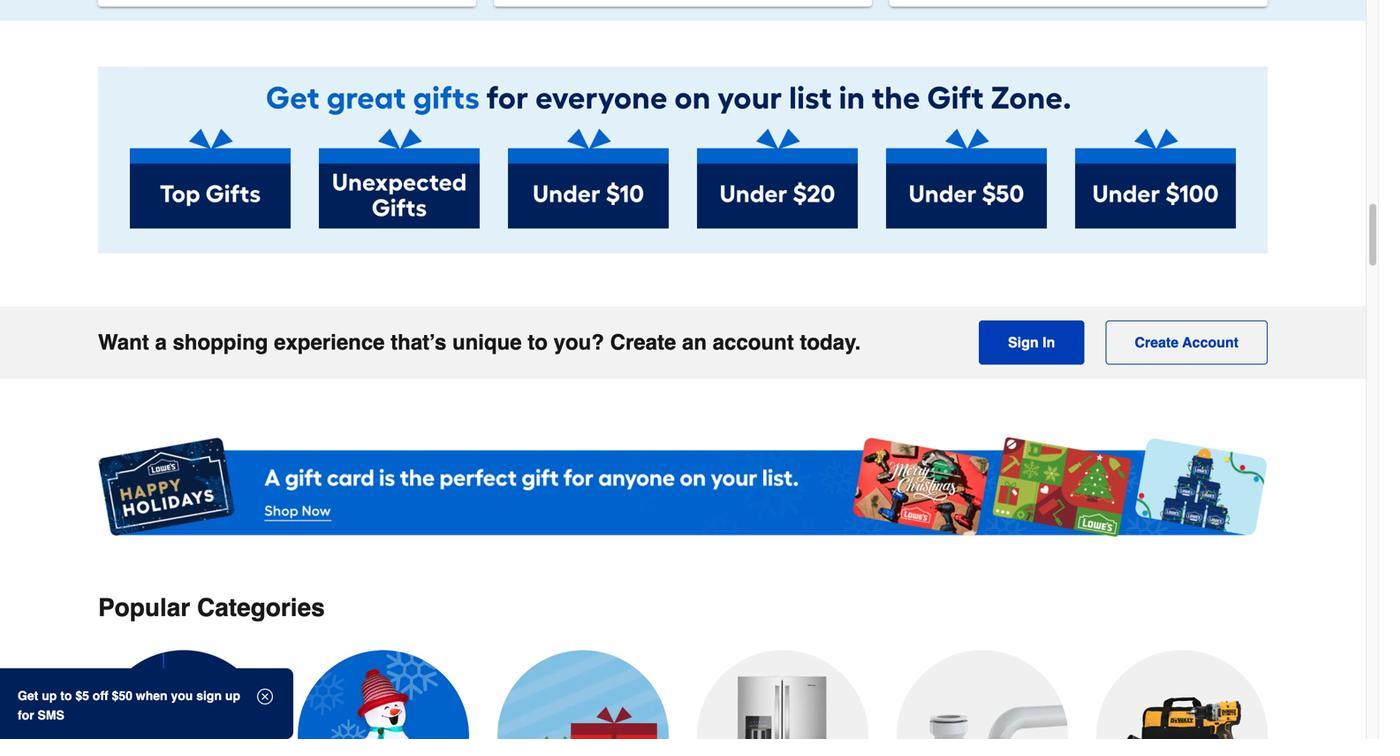 Task type: vqa. For each thing, say whether or not it's contained in the screenshot.
( 4 )
no



Task type: locate. For each thing, give the bounding box(es) containing it.
experience
[[274, 330, 385, 354]]

$5
[[75, 689, 89, 703]]

0 horizontal spatial up
[[42, 689, 57, 703]]

0 horizontal spatial to
[[60, 689, 72, 703]]

categories
[[197, 594, 325, 622]]

1 horizontal spatial to
[[528, 330, 548, 354]]

a gift card is the perfect gift for anyone on your list. shop now. image
[[98, 432, 1269, 544]]

to left $5
[[60, 689, 72, 703]]

a stainless french door refrigerator with a bottom freezer and middle storage drawer. image
[[697, 650, 869, 739]]

create left the account
[[1135, 334, 1179, 350]]

up up sms
[[42, 689, 57, 703]]

to left you?
[[528, 330, 548, 354]]

in
[[1043, 334, 1056, 350]]

1 vertical spatial to
[[60, 689, 72, 703]]

to
[[528, 330, 548, 354], [60, 689, 72, 703]]

popular
[[98, 594, 190, 622]]

get up to $5 off $50 when you sign up for sms
[[18, 689, 240, 722]]

unexpected gifts. image
[[319, 129, 480, 228]]

popular categories
[[98, 594, 325, 622]]

1 horizontal spatial create
[[1135, 334, 1179, 350]]

1 horizontal spatial up
[[225, 689, 240, 703]]

create left an
[[611, 330, 677, 354]]

up
[[42, 689, 57, 703], [225, 689, 240, 703]]

that's
[[391, 330, 447, 354]]

create
[[611, 330, 677, 354], [1135, 334, 1179, 350]]

0 vertical spatial to
[[528, 330, 548, 354]]

account
[[713, 330, 794, 354]]

sign in link
[[979, 320, 1085, 365]]

sign in
[[1009, 334, 1056, 350]]

up right sign on the left of page
[[225, 689, 240, 703]]

sms
[[38, 708, 64, 722]]

create account
[[1135, 334, 1239, 350]]

an inflatable snowman decoration with a red-and-white striped hat, blue mittens and a blue scarf. image
[[298, 650, 469, 739]]

get
[[18, 689, 38, 703]]

top gifts. image
[[130, 129, 291, 228]]



Task type: describe. For each thing, give the bounding box(es) containing it.
unique
[[453, 330, 522, 354]]

shopping
[[173, 330, 268, 354]]

you
[[171, 689, 193, 703]]

want
[[98, 330, 149, 354]]

under 100 dollars. image
[[1076, 129, 1237, 228]]

you?
[[554, 330, 605, 354]]

2 up from the left
[[225, 689, 240, 703]]

under 50 dollars. image
[[887, 129, 1048, 228]]

under 20 dollars. image
[[697, 129, 858, 228]]

sign
[[196, 689, 222, 703]]

an
[[682, 330, 707, 354]]

when
[[136, 689, 168, 703]]

create account button
[[1106, 320, 1269, 365]]

deals of the day icon. image
[[98, 650, 270, 739]]

today.
[[800, 330, 861, 354]]

a white p v c p-trap. image
[[897, 650, 1069, 739]]

sign
[[1009, 334, 1039, 350]]

for
[[18, 708, 34, 722]]

want a shopping experience that's unique to you? create an account today.
[[98, 330, 861, 354]]

off
[[93, 689, 108, 703]]

to inside get up to $5 off $50 when you sign up for sms
[[60, 689, 72, 703]]

create account link
[[1106, 320, 1269, 365]]

get great gifts for everyone on your list in the gift zone. image
[[98, 67, 1269, 129]]

an icon of red and green wrapped gifts. image
[[498, 650, 669, 739]]

under 10 dollars. image
[[508, 129, 669, 228]]

create inside 'button'
[[1135, 334, 1179, 350]]

a
[[155, 330, 167, 354]]

0 horizontal spatial create
[[611, 330, 677, 354]]

account
[[1183, 334, 1239, 350]]

a dewalt cordless drill with batteries, a charger and a soft case. image
[[1097, 650, 1269, 739]]

1 up from the left
[[42, 689, 57, 703]]

sign in button
[[979, 320, 1085, 365]]

$50
[[112, 689, 133, 703]]



